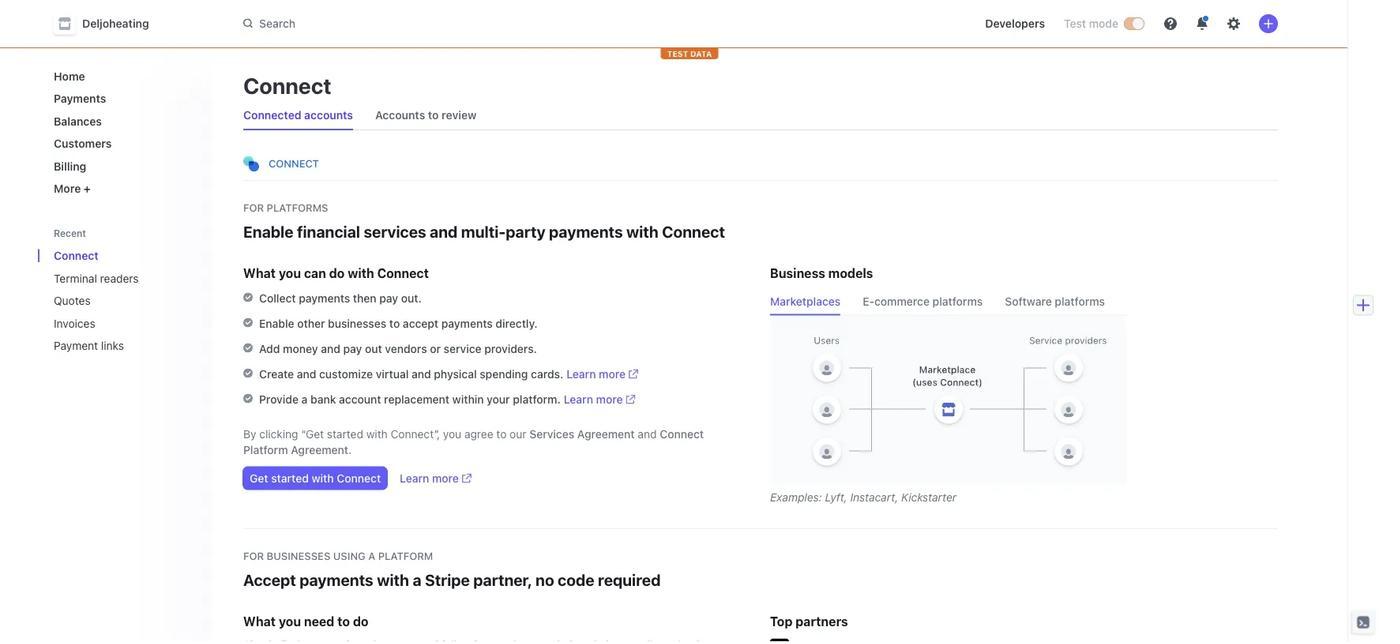 Task type: locate. For each thing, give the bounding box(es) containing it.
0 horizontal spatial agreement
[[291, 443, 348, 456]]

0 vertical spatial learn
[[567, 367, 596, 380]]

do
[[329, 266, 345, 281], [353, 614, 369, 629]]

Search search field
[[234, 9, 679, 38]]

terminal readers
[[54, 272, 139, 285]]

using
[[333, 550, 366, 562]]

payments
[[54, 92, 106, 105]]

1 horizontal spatial pay
[[379, 292, 398, 305]]

you
[[279, 266, 301, 281], [443, 427, 462, 440], [279, 614, 301, 629]]

what down accept
[[243, 614, 276, 629]]

enable
[[243, 222, 294, 241], [259, 317, 294, 330]]

connect
[[243, 72, 332, 98], [662, 222, 725, 241], [54, 249, 99, 262], [377, 266, 429, 281], [660, 427, 704, 440], [337, 472, 381, 485]]

2 horizontal spatial platforms
[[1055, 295, 1105, 308]]

1 what from the top
[[243, 266, 276, 281]]

1 horizontal spatial agreement
[[577, 427, 635, 440]]

1 vertical spatial agreement
[[291, 443, 348, 456]]

what for accept payments with a stripe partner, no code required
[[243, 614, 276, 629]]

virtual
[[376, 367, 409, 380]]

do right need
[[353, 614, 369, 629]]

connect inside button
[[337, 472, 381, 485]]

0 vertical spatial a
[[302, 393, 308, 406]]

and right services agreement "link"
[[638, 427, 657, 440]]

accept
[[243, 570, 296, 589]]

0 vertical spatial learn more
[[567, 367, 626, 380]]

enable for enable other businesses to accept payments directly.
[[259, 317, 294, 330]]

by clicking "get started with connect", you agree to our services agreement and
[[243, 427, 660, 440]]

learn for platform.
[[564, 393, 593, 406]]

marketplaces button
[[770, 290, 850, 316]]

examples:
[[770, 491, 822, 504]]

0 vertical spatial for
[[243, 202, 264, 214]]

learn up services agreement "link"
[[564, 393, 593, 406]]

platforms for software platforms
[[1055, 295, 1105, 308]]

need
[[304, 614, 334, 629]]

for
[[243, 202, 264, 214], [243, 550, 264, 562]]

pay
[[379, 292, 398, 305], [343, 342, 362, 355]]

0 horizontal spatial do
[[329, 266, 345, 281]]

platforms right commerce
[[933, 295, 983, 308]]

connect link
[[47, 243, 177, 269]]

0 vertical spatial enable
[[243, 222, 294, 241]]

1 vertical spatial pay
[[343, 342, 362, 355]]

customize
[[319, 367, 373, 380]]

0 vertical spatial do
[[329, 266, 345, 281]]

1 vertical spatial learn more link
[[564, 391, 636, 407]]

can
[[304, 266, 326, 281]]

agreement right services
[[577, 427, 635, 440]]

you left can
[[279, 266, 301, 281]]

multi-
[[461, 222, 506, 241]]

1 vertical spatial started
[[271, 472, 309, 485]]

test
[[667, 49, 688, 58]]

1 for from the top
[[243, 202, 264, 214]]

what
[[243, 266, 276, 281], [243, 614, 276, 629]]

0 vertical spatial learn more link
[[567, 366, 638, 382]]

more right cards.
[[599, 367, 626, 380]]

businesses down "then"
[[328, 317, 387, 330]]

learn more link down by clicking "get started with connect", you agree to our services agreement and in the left bottom of the page
[[400, 470, 472, 486]]

no
[[536, 570, 554, 589]]

search
[[259, 17, 296, 30]]

agree
[[465, 427, 493, 440]]

collect
[[259, 292, 296, 305]]

learn for cards.
[[567, 367, 596, 380]]

readers
[[100, 272, 139, 285]]

businesses
[[328, 317, 387, 330], [267, 550, 330, 562]]

learn more link right cards.
[[567, 366, 638, 382]]

to up add money and pay out vendors or service providers. at the bottom of the page
[[389, 317, 400, 330]]

with inside button
[[312, 472, 334, 485]]

cards.
[[531, 367, 564, 380]]

invoices
[[54, 317, 95, 330]]

payment links link
[[47, 333, 177, 359]]

1 vertical spatial you
[[443, 427, 462, 440]]

businesses up accept
[[267, 550, 330, 562]]

agreement
[[577, 427, 635, 440], [291, 443, 348, 456]]

learn right cards.
[[567, 367, 596, 380]]

2 vertical spatial a
[[413, 570, 422, 589]]

1 vertical spatial learn
[[564, 393, 593, 406]]

party
[[506, 222, 546, 241]]

learn down connect",
[[400, 472, 429, 485]]

a for payments
[[413, 570, 422, 589]]

0 horizontal spatial started
[[271, 472, 309, 485]]

1 horizontal spatial started
[[327, 427, 363, 440]]

2 for from the top
[[243, 550, 264, 562]]

learn more up services agreement "link"
[[564, 393, 623, 406]]

0 vertical spatial what
[[243, 266, 276, 281]]

notifications image
[[1196, 17, 1209, 30]]

add
[[259, 342, 280, 355]]

0 horizontal spatial platforms
[[267, 202, 328, 214]]

billing link
[[47, 153, 199, 179]]

you for financial
[[279, 266, 301, 281]]

0 vertical spatial pay
[[379, 292, 398, 305]]

more down by clicking "get started with connect", you agree to our services agreement and in the left bottom of the page
[[432, 472, 459, 485]]

1 vertical spatial enable
[[259, 317, 294, 330]]

e-commerce platforms button
[[863, 290, 993, 316]]

a down 'platform'
[[413, 570, 422, 589]]

add money and pay out vendors or service providers.
[[259, 342, 537, 355]]

.
[[348, 443, 352, 456]]

home link
[[47, 63, 199, 89]]

clicking
[[259, 427, 298, 440]]

and up replacement
[[412, 367, 431, 380]]

other
[[297, 317, 325, 330]]

agreement down the "get
[[291, 443, 348, 456]]

mode
[[1089, 17, 1119, 30]]

accounts
[[304, 109, 353, 122]]

enable down for platforms
[[243, 222, 294, 241]]

customers
[[54, 137, 112, 150]]

enable for enable financial services and multi-party payments with connect
[[243, 222, 294, 241]]

to left review
[[428, 109, 439, 122]]

learn more right cards.
[[567, 367, 626, 380]]

connected
[[243, 109, 301, 122]]

developers link
[[979, 11, 1052, 36]]

2 vertical spatial you
[[279, 614, 301, 629]]

2 vertical spatial more
[[432, 472, 459, 485]]

payments down can
[[299, 292, 350, 305]]

do right can
[[329, 266, 345, 281]]

instacart,
[[850, 491, 899, 504]]

spending
[[480, 367, 528, 380]]

1 horizontal spatial do
[[353, 614, 369, 629]]

or
[[430, 342, 441, 355]]

to right need
[[337, 614, 350, 629]]

customers link
[[47, 131, 199, 156]]

links
[[101, 339, 124, 352]]

you left need
[[279, 614, 301, 629]]

get started with connect button
[[243, 467, 387, 489]]

payments up service
[[441, 317, 493, 330]]

learn more link up services agreement "link"
[[564, 391, 636, 407]]

learn more down connect",
[[400, 472, 459, 485]]

"get
[[301, 427, 324, 440]]

2 horizontal spatial a
[[413, 570, 422, 589]]

services agreement link
[[530, 427, 635, 440]]

connect
[[269, 158, 319, 169]]

get
[[250, 472, 268, 485]]

a right using
[[368, 550, 375, 562]]

pay left out
[[343, 342, 362, 355]]

quotes
[[54, 294, 91, 307]]

deljoheating
[[82, 17, 149, 30]]

1 horizontal spatial platforms
[[933, 295, 983, 308]]

balances
[[54, 115, 102, 128]]

learn more for provide a bank account replacement within your platform.
[[564, 393, 623, 406]]

platforms up financial
[[267, 202, 328, 214]]

more up services agreement "link"
[[596, 393, 623, 406]]

home
[[54, 70, 85, 83]]

and down money
[[297, 367, 316, 380]]

then
[[353, 292, 377, 305]]

a left bank
[[302, 393, 308, 406]]

started right get
[[271, 472, 309, 485]]

0 horizontal spatial pay
[[343, 342, 362, 355]]

0 vertical spatial businesses
[[328, 317, 387, 330]]

platforms
[[267, 202, 328, 214], [933, 295, 983, 308], [1055, 295, 1105, 308]]

1 vertical spatial learn more
[[564, 393, 623, 406]]

software platforms
[[1005, 295, 1105, 308]]

0 vertical spatial more
[[599, 367, 626, 380]]

0 vertical spatial started
[[327, 427, 363, 440]]

started up "."
[[327, 427, 363, 440]]

what you can do with connect
[[243, 266, 429, 281]]

0 vertical spatial agreement
[[577, 427, 635, 440]]

you left 'agree'
[[443, 427, 462, 440]]

learn more link for cards.
[[567, 366, 638, 382]]

pay left 'out.'
[[379, 292, 398, 305]]

1 vertical spatial for
[[243, 550, 264, 562]]

pay for out
[[343, 342, 362, 355]]

accept
[[403, 317, 439, 330]]

1 vertical spatial more
[[596, 393, 623, 406]]

to left the our
[[496, 427, 507, 440]]

tab list
[[237, 101, 1278, 130]]

2 what from the top
[[243, 614, 276, 629]]

what up 'collect' on the top of the page
[[243, 266, 276, 281]]

enable down 'collect' on the top of the page
[[259, 317, 294, 330]]

a
[[302, 393, 308, 406], [368, 550, 375, 562], [413, 570, 422, 589]]

platforms right software
[[1055, 295, 1105, 308]]

partner,
[[473, 570, 532, 589]]

what you need to do
[[243, 614, 369, 629]]

learn more for create and customize virtual and physical spending cards.
[[567, 367, 626, 380]]

payment links
[[54, 339, 124, 352]]

and
[[430, 222, 458, 241], [321, 342, 340, 355], [297, 367, 316, 380], [412, 367, 431, 380], [638, 427, 657, 440]]

top
[[770, 614, 793, 629]]

connected accounts
[[243, 109, 353, 122]]

1 vertical spatial a
[[368, 550, 375, 562]]

1 horizontal spatial a
[[368, 550, 375, 562]]

1 vertical spatial what
[[243, 614, 276, 629]]

0 vertical spatial you
[[279, 266, 301, 281]]

settings image
[[1228, 17, 1240, 30]]



Task type: describe. For each thing, give the bounding box(es) containing it.
1 vertical spatial do
[[353, 614, 369, 629]]

started inside button
[[271, 472, 309, 485]]

out.
[[401, 292, 422, 305]]

commerce
[[875, 295, 930, 308]]

2 vertical spatial learn more link
[[400, 470, 472, 486]]

more for provide a bank account replacement within your platform.
[[596, 393, 623, 406]]

2 vertical spatial learn more
[[400, 472, 459, 485]]

examples: lyft, instacart, kickstarter
[[770, 491, 957, 504]]

software platforms button
[[1005, 290, 1115, 316]]

services
[[364, 222, 426, 241]]

business
[[770, 266, 826, 281]]

recent
[[54, 228, 86, 239]]

service
[[444, 342, 482, 355]]

replacement
[[384, 393, 450, 406]]

recent element
[[38, 243, 212, 359]]

pay for out.
[[379, 292, 398, 305]]

and left multi-
[[430, 222, 458, 241]]

directly.
[[496, 317, 538, 330]]

connected accounts link
[[237, 104, 359, 126]]

collect payments then pay out.
[[259, 292, 422, 305]]

deljoheating button
[[54, 13, 165, 35]]

platform
[[378, 550, 433, 562]]

billing
[[54, 160, 86, 173]]

payments down for businesses using a platform
[[300, 570, 373, 589]]

stripe
[[425, 570, 470, 589]]

code
[[558, 570, 595, 589]]

for for enable financial services and multi-party payments with connect
[[243, 202, 264, 214]]

quotes link
[[47, 288, 177, 314]]

payments right party on the left of the page
[[549, 222, 623, 241]]

connect inside 'recent' element
[[54, 249, 99, 262]]

data
[[690, 49, 712, 58]]

what for enable financial services and multi-party payments with connect
[[243, 266, 276, 281]]

core navigation links element
[[47, 63, 199, 201]]

you for payments
[[279, 614, 301, 629]]

out
[[365, 342, 382, 355]]

balances link
[[47, 108, 199, 134]]

platform.
[[513, 393, 561, 406]]

for for accept payments with a stripe partner, no code required
[[243, 550, 264, 562]]

providers.
[[485, 342, 537, 355]]

our
[[510, 427, 527, 440]]

recent navigation links element
[[38, 227, 212, 359]]

get started with connect
[[250, 472, 381, 485]]

accounts
[[375, 109, 425, 122]]

Search text field
[[234, 9, 679, 38]]

connect platform agreement
[[243, 427, 704, 456]]

test mode
[[1064, 17, 1119, 30]]

1 vertical spatial businesses
[[267, 550, 330, 562]]

2 vertical spatial learn
[[400, 472, 429, 485]]

and up customize in the bottom of the page
[[321, 342, 340, 355]]

help image
[[1165, 17, 1177, 30]]

more for create and customize virtual and physical spending cards.
[[599, 367, 626, 380]]

connect inside connect platform agreement
[[660, 427, 704, 440]]

tab list containing connected accounts
[[237, 101, 1278, 130]]

to inside the 'accounts to review' link
[[428, 109, 439, 122]]

partners
[[796, 614, 848, 629]]

more
[[54, 182, 81, 195]]

vendors
[[385, 342, 427, 355]]

accept payments with a stripe partner, no code required
[[243, 570, 661, 589]]

payment
[[54, 339, 98, 352]]

platform
[[243, 443, 288, 456]]

+
[[84, 182, 91, 195]]

platforms for for platforms
[[267, 202, 328, 214]]

required
[[598, 570, 661, 589]]

kickstarter
[[902, 491, 957, 504]]

business models
[[770, 266, 873, 281]]

accounts to review
[[375, 109, 477, 122]]

enable financial services and multi-party payments with connect
[[243, 222, 725, 241]]

invoices link
[[47, 310, 177, 336]]

connect",
[[391, 427, 440, 440]]

lyft,
[[825, 491, 847, 504]]

connect platform agreement link
[[243, 427, 704, 456]]

payments link
[[47, 86, 199, 111]]

terminal readers link
[[47, 265, 177, 291]]

software
[[1005, 295, 1052, 308]]

developers
[[985, 17, 1045, 30]]

e-
[[863, 295, 875, 308]]

test
[[1064, 17, 1086, 30]]

physical
[[434, 367, 477, 380]]

top partners
[[770, 614, 848, 629]]

within
[[452, 393, 484, 406]]

for businesses using a platform
[[243, 550, 433, 562]]

terminal
[[54, 272, 97, 285]]

more +
[[54, 182, 91, 195]]

money
[[283, 342, 318, 355]]

0 horizontal spatial a
[[302, 393, 308, 406]]

by
[[243, 427, 256, 440]]

agreement inside connect platform agreement
[[291, 443, 348, 456]]

your
[[487, 393, 510, 406]]

a for businesses
[[368, 550, 375, 562]]

platform business models examples tab list
[[770, 290, 1127, 316]]

review
[[442, 109, 477, 122]]

provide
[[259, 393, 299, 406]]

for platforms
[[243, 202, 328, 214]]

provide a bank account replacement within your platform.
[[259, 393, 561, 406]]

learn more link for platform.
[[564, 391, 636, 407]]



Task type: vqa. For each thing, say whether or not it's contained in the screenshot.
Feedback?
no



